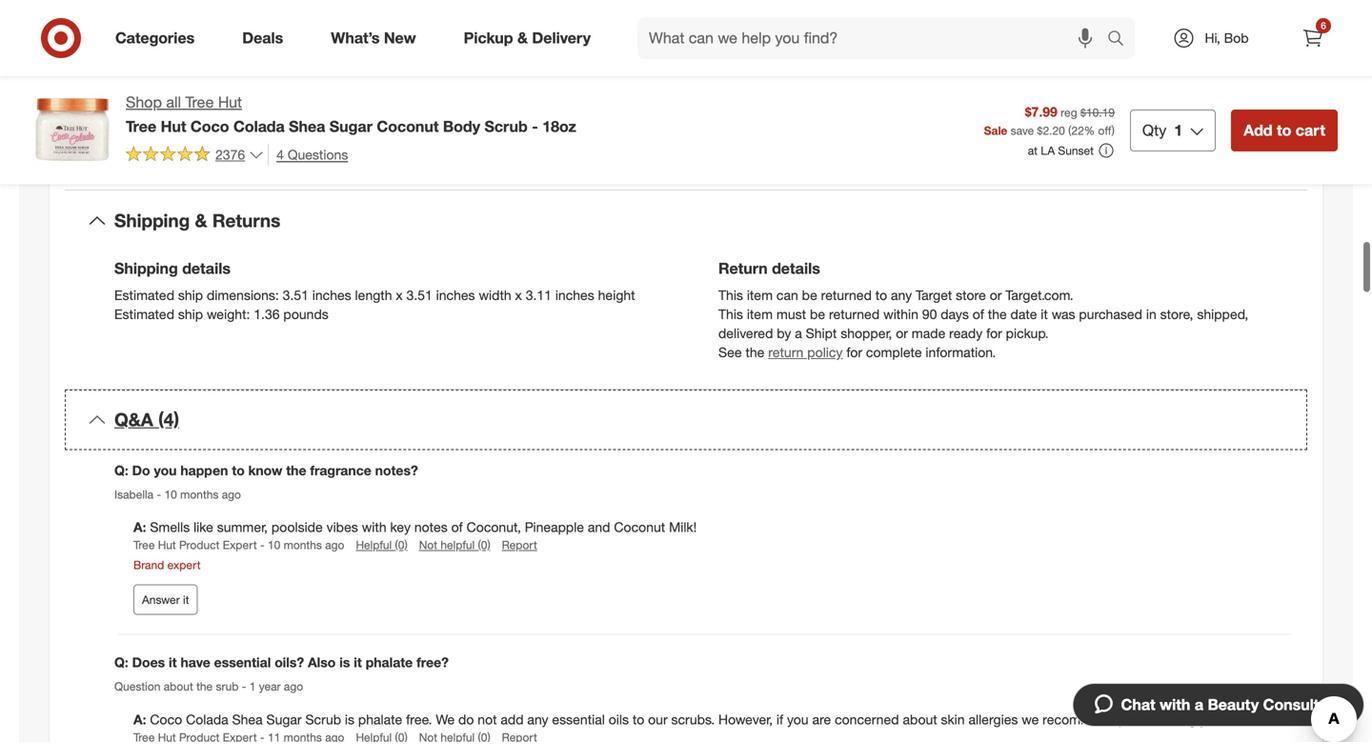 Task type: locate. For each thing, give the bounding box(es) containing it.
0 vertical spatial or
[[990, 287, 1002, 303]]

of inside 'return details this item can be returned to any target store or target.com. this item must be returned within 90 days of the date it was purchased in store, shipped, delivered by a shipt shopper, or made ready for pickup. see the return policy for complete information.'
[[973, 306, 985, 323]]

& for pickup
[[518, 29, 528, 47]]

shea
[[289, 117, 325, 136], [232, 711, 263, 728]]

you right do
[[154, 462, 177, 479]]

glycerin,
[[163, 62, 223, 81]]

allergies
[[969, 711, 1019, 728]]

q: left do
[[114, 462, 128, 479]]

to inside "q: do you happen to know the fragrance notes? isabella - 10 months ago"
[[232, 462, 245, 479]]

1 horizontal spatial 10
[[268, 538, 281, 552]]

1 horizontal spatial ago
[[284, 680, 303, 694]]

of down store
[[973, 306, 985, 323]]

1 vertical spatial hut
[[161, 117, 186, 136]]

search button
[[1099, 17, 1145, 63]]

x left the 3.11
[[515, 287, 522, 303]]

10 up 'smells'
[[164, 487, 177, 502]]

length
[[355, 287, 392, 303]]

target
[[916, 287, 953, 303]]

we
[[436, 711, 455, 728]]

0 horizontal spatial cocos
[[382, 62, 427, 81]]

or right store
[[990, 287, 1002, 303]]

q: left "does"
[[114, 655, 128, 671]]

colada
[[234, 117, 285, 136], [186, 711, 228, 728]]

0 horizontal spatial x
[[396, 287, 403, 303]]

1 vertical spatial ago
[[325, 538, 345, 552]]

1 horizontal spatial x
[[515, 287, 522, 303]]

ingredients:
[[99, 34, 185, 52]]

pickup
[[464, 29, 513, 47]]

coconut left body
[[377, 117, 439, 136]]

seed down tinctorius on the top
[[527, 106, 563, 124]]

pounds
[[284, 306, 329, 323]]

shipping down the 2376 link
[[114, 210, 190, 232]]

to
[[1277, 121, 1292, 140], [876, 287, 888, 303], [232, 462, 245, 479], [633, 711, 645, 728]]

tree up brand
[[133, 538, 155, 552]]

shea up 4 questions link
[[289, 117, 325, 136]]

1 horizontal spatial (0)
[[478, 538, 491, 552]]

essential left the oils
[[552, 711, 605, 728]]

1 vertical spatial a:
[[133, 711, 146, 728]]

0 vertical spatial is
[[340, 655, 350, 671]]

2 inches from the left
[[436, 287, 475, 303]]

(0) down key
[[395, 538, 408, 552]]

10 down poolside
[[268, 538, 281, 552]]

does
[[132, 655, 165, 671]]

0 vertical spatial this
[[719, 287, 744, 303]]

0 horizontal spatial dulcis
[[244, 106, 285, 124]]

to inside 'return details this item can be returned to any target store or target.com. this item must be returned within 90 days of the date it was purchased in store, shipped, delivered by a shipt shopper, or made ready for pickup. see the return policy for complete information.'
[[876, 287, 888, 303]]

- right srub at the bottom left of the page
[[242, 680, 246, 694]]

1 vertical spatial coconut
[[614, 519, 666, 536]]

free?
[[417, 655, 449, 671]]

be
[[802, 287, 818, 303], [810, 306, 826, 323]]

shipping details estimated ship dimensions: 3.51 inches length x 3.51 inches width x 3.11 inches height estimated ship weight: 1.36 pounds
[[114, 259, 635, 323]]

acid, down primrose)
[[1221, 106, 1254, 124]]

a: down question
[[133, 711, 146, 728]]

0 vertical spatial hut
[[218, 93, 242, 112]]

1 (0) from the left
[[395, 538, 408, 552]]

0 vertical spatial sugar
[[330, 117, 373, 136]]

expert
[[167, 558, 201, 572]]

scrub down tinctorius on the top
[[485, 117, 528, 136]]

1 horizontal spatial acid,
[[1221, 106, 1254, 124]]

1 vertical spatial scrub
[[306, 711, 341, 728]]

weight:
[[207, 306, 250, 323]]

the inside q: does it have essential oils? also is it phalate free? question about the srub - 1 year ago
[[196, 680, 213, 694]]

1 vertical spatial shipping
[[114, 259, 178, 278]]

about left skin
[[903, 711, 938, 728]]

cocos up (safflower)
[[589, 62, 634, 81]]

& inside dropdown button
[[195, 210, 207, 232]]

delivered
[[719, 325, 774, 342]]

0 vertical spatial for
[[987, 325, 1003, 342]]

phalate left free?
[[366, 655, 413, 671]]

nucifera up glycol,
[[638, 62, 695, 81]]

sugar
[[330, 117, 373, 136], [266, 711, 302, 728]]

(0) inside "button"
[[395, 538, 408, 552]]

1 vertical spatial &
[[195, 210, 207, 232]]

(orange)
[[290, 106, 348, 124]]

any inside 'return details this item can be returned to any target store or target.com. this item must be returned within 90 days of the date it was purchased in store, shipped, delivered by a shipt shopper, or made ready for pickup. see the return policy for complete information.'
[[891, 287, 912, 303]]

shop all tree hut tree hut coco colada shea sugar coconut body scrub - 18oz
[[126, 93, 577, 136]]

chat
[[1122, 696, 1156, 715]]

0 horizontal spatial you
[[154, 462, 177, 479]]

like
[[194, 519, 213, 536]]

x
[[396, 287, 403, 303], [515, 287, 522, 303]]

cocos down new
[[382, 62, 427, 81]]

caprylyl
[[593, 106, 648, 124]]

1 vertical spatial tree
[[126, 117, 156, 136]]

1 nucifera from the left
[[431, 62, 488, 81]]

1 vertical spatial for
[[847, 344, 863, 361]]

2 horizontal spatial ago
[[325, 538, 345, 552]]

1 horizontal spatial inches
[[436, 287, 475, 303]]

0 vertical spatial returned
[[821, 287, 872, 303]]

shell
[[770, 62, 804, 81]]

months down happen
[[180, 487, 219, 502]]

it
[[1041, 306, 1048, 323], [183, 593, 189, 607], [169, 655, 177, 671], [354, 655, 362, 671]]

& left returns
[[195, 210, 207, 232]]

0 vertical spatial scrub
[[485, 117, 528, 136]]

6 link
[[1293, 17, 1335, 59]]

2 (0) from the left
[[478, 538, 491, 552]]

2 a: from the top
[[133, 711, 146, 728]]

questions
[[288, 146, 348, 163]]

1 vertical spatial phalate
[[358, 711, 402, 728]]

1 horizontal spatial with
[[1160, 696, 1191, 715]]

0 horizontal spatial or
[[896, 325, 908, 342]]

0 vertical spatial of
[[973, 306, 985, 323]]

1 a: from the top
[[133, 519, 146, 536]]

tree
[[185, 93, 214, 112], [126, 117, 156, 136], [133, 538, 155, 552]]

know
[[248, 462, 283, 479]]

this down the return
[[719, 287, 744, 303]]

0 vertical spatial shea
[[289, 117, 325, 136]]

inches up "pounds"
[[312, 287, 351, 303]]

ago right year
[[284, 680, 303, 694]]

a: left 'smells'
[[133, 519, 146, 536]]

1 shipping from the top
[[114, 210, 190, 232]]

a left beauty
[[1195, 696, 1204, 715]]

scrub down also
[[306, 711, 341, 728]]

chat with a beauty consultant
[[1122, 696, 1343, 715]]

(pineapple)
[[967, 62, 1043, 81]]

oils
[[609, 711, 629, 728]]

expert
[[223, 538, 257, 552]]

1 horizontal spatial any
[[891, 287, 912, 303]]

0 horizontal spatial a
[[795, 325, 802, 342]]

phalate left free.
[[358, 711, 402, 728]]

1 horizontal spatial coconut
[[614, 519, 666, 536]]

0 horizontal spatial shea
[[232, 711, 263, 728]]

0 vertical spatial seed
[[649, 84, 685, 102]]

with up helpful
[[362, 519, 387, 536]]

details
[[182, 259, 231, 278], [772, 259, 821, 278]]

concerned
[[835, 711, 900, 728]]

to left our
[[633, 711, 645, 728]]

returns
[[212, 210, 281, 232]]

fragrance
[[310, 462, 372, 479]]

with inside chat with a beauty consultant button
[[1160, 696, 1191, 715]]

1 vertical spatial be
[[810, 306, 826, 323]]

to up "within"
[[876, 287, 888, 303]]

1 3.51 from the left
[[283, 287, 309, 303]]

1 horizontal spatial scrub
[[485, 117, 528, 136]]

0 vertical spatial a:
[[133, 519, 146, 536]]

2 vertical spatial tree
[[133, 538, 155, 552]]

(fragrance),
[[349, 127, 429, 146]]

1 vertical spatial dulcis
[[244, 106, 285, 124]]

details up dimensions:
[[182, 259, 231, 278]]

1 vertical spatial essential
[[552, 711, 605, 728]]

returned
[[821, 287, 872, 303], [829, 306, 880, 323]]

information.
[[926, 344, 996, 361]]

extract,
[[1082, 62, 1134, 81]]

it left have
[[169, 655, 177, 671]]

for right ready
[[987, 325, 1003, 342]]

2 cocos from the left
[[589, 62, 634, 81]]

details inside the 'shipping details estimated ship dimensions: 3.51 inches length x 3.51 inches width x 3.11 inches height estimated ship weight: 1.36 pounds'
[[182, 259, 231, 278]]

q: does it have essential oils? also is it phalate free? question about the srub - 1 year ago
[[114, 655, 449, 694]]

be up shipt
[[810, 306, 826, 323]]

the down delivered
[[746, 344, 765, 361]]

- right isabella at left bottom
[[157, 487, 161, 502]]

0 horizontal spatial sugar
[[266, 711, 302, 728]]

coco
[[191, 117, 229, 136], [150, 711, 182, 728]]

do
[[132, 462, 150, 479]]

0 vertical spatial phalate
[[366, 655, 413, 671]]

2 shipping from the top
[[114, 259, 178, 278]]

1 vertical spatial 1
[[250, 680, 256, 694]]

the
[[988, 306, 1007, 323], [746, 344, 765, 361], [286, 462, 307, 479], [196, 680, 213, 694]]

0 horizontal spatial scrub
[[306, 711, 341, 728]]

estimated down shipping & returns
[[114, 287, 174, 303]]

what's new link
[[315, 17, 440, 59]]

3 inches from the left
[[556, 287, 595, 303]]

coco down question
[[150, 711, 182, 728]]

1 vertical spatial item
[[747, 306, 773, 323]]

pineapple
[[525, 519, 584, 536]]

- left 18oz at the top left
[[532, 117, 538, 136]]

0 horizontal spatial &
[[195, 210, 207, 232]]

ago down vibes
[[325, 538, 345, 552]]

0 vertical spatial shipping
[[114, 210, 190, 232]]

q: inside "q: do you happen to know the fragrance notes? isabella - 10 months ago"
[[114, 462, 128, 479]]

shea down srub at the bottom left of the page
[[232, 711, 263, 728]]

we
[[1022, 711, 1039, 728]]

limonene.
[[434, 127, 505, 146]]

you right if
[[787, 711, 809, 728]]

0 vertical spatial coco
[[191, 117, 229, 136]]

0 horizontal spatial (coconut)
[[492, 62, 559, 81]]

1 right qty
[[1175, 121, 1183, 140]]

1 details from the left
[[182, 259, 231, 278]]

answer
[[142, 593, 180, 607]]

1 horizontal spatial 1
[[1175, 121, 1183, 140]]

0 vertical spatial a
[[795, 325, 802, 342]]

this up delivered
[[719, 306, 744, 323]]

2 q: from the top
[[114, 655, 128, 671]]

your
[[1201, 711, 1227, 728]]

seed
[[649, 84, 685, 102], [527, 106, 563, 124]]

0 horizontal spatial 10
[[164, 487, 177, 502]]

a: for a: smells like summer, poolside vibes with key notes of coconut, pineapple and coconut milk!
[[133, 519, 146, 536]]

shipping down shipping & returns
[[114, 259, 178, 278]]

1 horizontal spatial nucifera
[[638, 62, 695, 81]]

1 left year
[[250, 680, 256, 694]]

0 horizontal spatial about
[[164, 680, 193, 694]]

0 horizontal spatial nucifera
[[431, 62, 488, 81]]

also
[[308, 655, 336, 671]]

0 horizontal spatial seed
[[527, 106, 563, 124]]

(
[[1069, 123, 1072, 138]]

0 vertical spatial ago
[[222, 487, 241, 502]]

report button
[[502, 537, 537, 553]]

oil,
[[563, 62, 585, 81], [396, 84, 418, 102], [690, 84, 711, 102], [1006, 84, 1027, 102], [99, 106, 121, 124], [352, 106, 374, 124], [567, 106, 588, 124]]

3.51 up "pounds"
[[283, 287, 309, 303]]

0 horizontal spatial (0)
[[395, 538, 408, 552]]

0 horizontal spatial ago
[[222, 487, 241, 502]]

to left know at left bottom
[[232, 462, 245, 479]]

$10.19
[[1081, 105, 1115, 120]]

(0) down "coconut,"
[[478, 538, 491, 552]]

any right 'add'
[[528, 711, 549, 728]]

What can we help you find? suggestions appear below search field
[[638, 17, 1113, 59]]

shop
[[126, 93, 162, 112]]

deals link
[[226, 17, 307, 59]]

sativa
[[921, 62, 963, 81]]

0 vertical spatial ship
[[178, 287, 203, 303]]

3.51 right length
[[407, 287, 433, 303]]

1 vertical spatial a
[[1195, 696, 1204, 715]]

coconut inside the shop all tree hut tree hut coco colada shea sugar coconut body scrub - 18oz
[[377, 117, 439, 136]]

0 vertical spatial dulcis
[[848, 84, 889, 102]]

the left date
[[988, 306, 1007, 323]]

the right know at left bottom
[[286, 462, 307, 479]]

about down have
[[164, 680, 193, 694]]

have
[[181, 655, 210, 671]]

tree hut product expert - 10 months ago
[[133, 538, 345, 552]]

details inside 'return details this item can be returned to any target store or target.com. this item must be returned within 90 days of the date it was purchased in store, shipped, delivered by a shipt shopper, or made ready for pickup. see the return policy for complete information.'
[[772, 259, 821, 278]]

pickup.
[[1006, 325, 1049, 342]]

- right expert
[[260, 538, 265, 552]]

notes?
[[375, 462, 418, 479]]

1 q: from the top
[[114, 462, 128, 479]]

shipping inside the 'shipping details estimated ship dimensions: 3.51 inches length x 3.51 inches width x 3.11 inches height estimated ship weight: 1.36 pounds'
[[114, 259, 178, 278]]

hut down 'smells'
[[158, 538, 176, 552]]

a right by
[[795, 325, 802, 342]]

0 vertical spatial 10
[[164, 487, 177, 502]]

or down "within"
[[896, 325, 908, 342]]

1 horizontal spatial essential
[[552, 711, 605, 728]]

(shea)
[[99, 84, 143, 102]]

1 inside q: does it have essential oils? also is it phalate free? question about the srub - 1 year ago
[[250, 680, 256, 694]]

estimated left weight:
[[114, 306, 174, 323]]

sugar down (avocado)
[[330, 117, 373, 136]]

dulcis up palmitate,
[[848, 84, 889, 102]]

a: for a: coco colada shea sugar scrub is phalate free.  we do not add any essential oils to our scrubs. however, if you are concerned about skin allergies we recommend patch testing your skin.
[[133, 711, 146, 728]]

coco inside the shop all tree hut tree hut coco colada shea sugar coconut body scrub - 18oz
[[191, 117, 229, 136]]

2 acid, from the left
[[1221, 106, 1254, 124]]

the inside "q: do you happen to know the fragrance notes? isabella - 10 months ago"
[[286, 462, 307, 479]]

prunus
[[715, 84, 763, 102]]

nucifera up carthamus
[[431, 62, 488, 81]]

is inside q: does it have essential oils? also is it phalate free? question about the srub - 1 year ago
[[340, 655, 350, 671]]

hut down all
[[161, 117, 186, 136]]

with right chat
[[1160, 696, 1191, 715]]

0 vertical spatial you
[[154, 462, 177, 479]]

2 x from the left
[[515, 287, 522, 303]]

)
[[1112, 123, 1115, 138]]

helpful
[[356, 538, 392, 552]]

brand expert
[[133, 558, 201, 572]]

acid, down amygdalus
[[767, 106, 801, 124]]

butyrospermum
[[1138, 62, 1248, 81]]

q:
[[114, 462, 128, 479], [114, 655, 128, 671]]

1 vertical spatial ship
[[178, 306, 203, 323]]

answer it
[[142, 593, 189, 607]]

0 vertical spatial item
[[747, 287, 773, 303]]

the left srub at the bottom left of the page
[[196, 680, 213, 694]]

1 horizontal spatial months
[[284, 538, 322, 552]]

1 vertical spatial of
[[451, 519, 463, 536]]

ship
[[178, 287, 203, 303], [178, 306, 203, 323]]

a: smells like summer, poolside vibes with key notes of coconut, pineapple and coconut milk!
[[133, 519, 697, 536]]

colada down srub at the bottom left of the page
[[186, 711, 228, 728]]

colada up 4
[[234, 117, 285, 136]]

0 vertical spatial estimated
[[114, 287, 174, 303]]

1 horizontal spatial for
[[987, 325, 1003, 342]]

x right length
[[396, 287, 403, 303]]

1 ship from the top
[[178, 287, 203, 303]]

0 horizontal spatial coconut
[[377, 117, 439, 136]]

0 vertical spatial any
[[891, 287, 912, 303]]

polysorbate
[[227, 62, 308, 81]]

(coconut) up tinctorius on the top
[[492, 62, 559, 81]]

it left was
[[1041, 306, 1048, 323]]

(coconut) up "prunus"
[[699, 62, 766, 81]]

0 horizontal spatial colada
[[186, 711, 228, 728]]

oil, down the (shea)
[[99, 106, 121, 124]]

0 horizontal spatial inches
[[312, 287, 351, 303]]

inches right the 3.11
[[556, 287, 595, 303]]

22
[[1072, 123, 1085, 138]]

ship left weight:
[[178, 306, 203, 323]]

months down poolside
[[284, 538, 322, 552]]

q: for q: does it have essential oils? also is it phalate free?
[[114, 655, 128, 671]]

1 vertical spatial with
[[1160, 696, 1191, 715]]

(4)
[[158, 409, 179, 431]]

1 horizontal spatial dulcis
[[848, 84, 889, 102]]

be right 'can'
[[802, 287, 818, 303]]

1 horizontal spatial sugar
[[330, 117, 373, 136]]

0 horizontal spatial details
[[182, 259, 231, 278]]

0 horizontal spatial essential
[[214, 655, 271, 671]]

shipping inside dropdown button
[[114, 210, 190, 232]]

6
[[1322, 20, 1327, 31]]

fruit
[[1047, 62, 1078, 81]]

for down shopper, at the top right of page
[[847, 344, 863, 361]]

made
[[912, 325, 946, 342]]

not
[[478, 711, 497, 728]]

it inside 'return details this item can be returned to any target store or target.com. this item must be returned within 90 days of the date it was purchased in store, shipped, delivered by a shipt shopper, or made ready for pickup. see the return policy for complete information.'
[[1041, 306, 1048, 323]]

2 details from the left
[[772, 259, 821, 278]]

image of tree hut coco colada shea sugar coconut body scrub - 18oz image
[[34, 92, 111, 168]]

q: inside q: does it have essential oils? also is it phalate free? question about the srub - 1 year ago
[[114, 655, 128, 671]]

1 horizontal spatial colada
[[234, 117, 285, 136]]

estimated
[[114, 287, 174, 303], [114, 306, 174, 323]]

1 horizontal spatial shea
[[289, 117, 325, 136]]

1 horizontal spatial details
[[772, 259, 821, 278]]

it right the answer
[[183, 593, 189, 607]]

tree down shop
[[126, 117, 156, 136]]

is left free.
[[345, 711, 355, 728]]

1 vertical spatial q:
[[114, 655, 128, 671]]

essential up srub at the bottom left of the page
[[214, 655, 271, 671]]

item up delivered
[[747, 306, 773, 323]]

is right also
[[340, 655, 350, 671]]

policy
[[808, 344, 843, 361]]

ship left dimensions:
[[178, 287, 203, 303]]

hut up (ci
[[218, 93, 242, 112]]

sugar down year
[[266, 711, 302, 728]]

cart
[[1296, 121, 1326, 140]]

tree right all
[[185, 93, 214, 112]]



Task type: describe. For each thing, give the bounding box(es) containing it.
(avocado)
[[324, 84, 392, 102]]

to inside add to cart button
[[1277, 121, 1292, 140]]

aqua
[[927, 106, 963, 124]]

oil, down (safflower)
[[567, 106, 588, 124]]

qty 1
[[1143, 121, 1183, 140]]

oil, down (avocado)
[[352, 106, 374, 124]]

1 estimated from the top
[[114, 287, 174, 303]]

add
[[501, 711, 524, 728]]

$7.99
[[1025, 103, 1058, 120]]

details for return
[[772, 259, 821, 278]]

pickup & delivery
[[464, 29, 591, 47]]

shipping & returns
[[114, 210, 281, 232]]

and
[[588, 519, 611, 536]]

scrub inside the shop all tree hut tree hut coco colada shea sugar coconut body scrub - 18oz
[[485, 117, 528, 136]]

in
[[1147, 306, 1157, 323]]

parfum
[[295, 127, 344, 146]]

1 horizontal spatial seed
[[649, 84, 685, 102]]

testing
[[1157, 711, 1197, 728]]

0 vertical spatial be
[[802, 287, 818, 303]]

oils?
[[275, 655, 304, 671]]

1 vertical spatial or
[[896, 325, 908, 342]]

0 horizontal spatial with
[[362, 519, 387, 536]]

2 item from the top
[[747, 306, 773, 323]]

2 estimated from the top
[[114, 306, 174, 323]]

10 inside "q: do you happen to know the fragrance notes? isabella - 10 months ago"
[[164, 487, 177, 502]]

1 vertical spatial shea
[[232, 711, 263, 728]]

20,
[[312, 62, 334, 81]]

date
[[1011, 306, 1038, 323]]

notes
[[415, 519, 448, 536]]

1 acid, from the left
[[767, 106, 801, 124]]

essential inside q: does it have essential oils? also is it phalate free? question about the srub - 1 year ago
[[214, 655, 271, 671]]

3.11
[[526, 287, 552, 303]]

see
[[719, 344, 742, 361]]

days
[[941, 306, 969, 323]]

- inside the shop all tree hut tree hut coco colada shea sugar coconut body scrub - 18oz
[[532, 117, 538, 136]]

if
[[777, 711, 784, 728]]

about inside q: does it have essential oils? also is it phalate free? question about the srub - 1 year ago
[[164, 680, 193, 694]]

1 vertical spatial colada
[[186, 711, 228, 728]]

(ci
[[218, 127, 236, 146]]

shipping & returns button
[[65, 191, 1308, 251]]

aurantium
[[170, 106, 239, 124]]

1 item from the top
[[747, 287, 773, 303]]

oil, up macadamia
[[396, 84, 418, 102]]

new
[[384, 29, 416, 47]]

ternifolia
[[462, 106, 522, 124]]

can
[[777, 287, 799, 303]]

sucrose,
[[99, 62, 159, 81]]

1 (coconut) from the left
[[492, 62, 559, 81]]

vibes
[[327, 519, 358, 536]]

1.36
[[254, 306, 280, 323]]

(safflower)
[[573, 84, 645, 102]]

ago inside q: does it have essential oils? also is it phalate free? question about the srub - 1 year ago
[[284, 680, 303, 694]]

save
[[1011, 123, 1035, 138]]

at
[[1028, 143, 1038, 158]]

brand
[[133, 558, 164, 572]]

answer it button
[[133, 585, 198, 616]]

1 vertical spatial 10
[[268, 538, 281, 552]]

(0) inside button
[[478, 538, 491, 552]]

milk!
[[669, 519, 697, 536]]

& for shipping
[[195, 210, 207, 232]]

ago inside "q: do you happen to know the fragrance notes? isabella - 10 months ago"
[[222, 487, 241, 502]]

you inside "q: do you happen to know the fragrance notes? isabella - 10 months ago"
[[154, 462, 177, 479]]

details for shipping
[[182, 259, 231, 278]]

coconut,
[[467, 519, 521, 536]]

add
[[1244, 121, 1273, 140]]

patch
[[1119, 711, 1153, 728]]

question
[[114, 680, 161, 694]]

a: coco colada shea sugar scrub is phalate free.  we do not add any essential oils to our scrubs. however, if you are concerned about skin allergies we recommend patch testing your skin.
[[133, 711, 1257, 728]]

oil, down delivery
[[563, 62, 585, 81]]

q&a (4) button
[[65, 390, 1308, 451]]

1 horizontal spatial or
[[990, 287, 1002, 303]]

ananas
[[866, 62, 917, 81]]

2 ship from the top
[[178, 306, 203, 323]]

sale
[[985, 123, 1008, 138]]

shipping for shipping & returns
[[114, 210, 190, 232]]

citrus
[[125, 106, 166, 124]]

retinyl
[[805, 106, 851, 124]]

colada inside the shop all tree hut tree hut coco colada shea sugar coconut body scrub - 18oz
[[234, 117, 285, 136]]

1 vertical spatial any
[[528, 711, 549, 728]]

2 this from the top
[[719, 306, 744, 323]]

it inside "button"
[[183, 593, 189, 607]]

1 inches from the left
[[312, 287, 351, 303]]

2 nucifera from the left
[[638, 62, 695, 81]]

1 cocos from the left
[[382, 62, 427, 81]]

helpful
[[441, 538, 475, 552]]

not helpful  (0) button
[[419, 537, 491, 553]]

poolside
[[272, 519, 323, 536]]

1 vertical spatial about
[[903, 711, 938, 728]]

1 vertical spatial returned
[[829, 306, 880, 323]]

q&a (4)
[[114, 409, 179, 431]]

0 vertical spatial 1
[[1175, 121, 1183, 140]]

0 horizontal spatial of
[[451, 519, 463, 536]]

1 vertical spatial months
[[284, 538, 322, 552]]

oenothera
[[1032, 84, 1104, 102]]

our
[[648, 711, 668, 728]]

1 vertical spatial is
[[345, 711, 355, 728]]

what's new
[[331, 29, 416, 47]]

q: for q: do you happen to know the fragrance notes?
[[114, 462, 128, 479]]

consultant
[[1264, 696, 1343, 715]]

scrubs.
[[672, 711, 715, 728]]

2 3.51 from the left
[[407, 287, 433, 303]]

oil, up glycol,
[[690, 84, 711, 102]]

it right also
[[354, 655, 362, 671]]

0 horizontal spatial for
[[847, 344, 863, 361]]

a inside 'return details this item can be returned to any target store or target.com. this item must be returned within 90 days of the date it was purchased in store, shipped, delivered by a shipt shopper, or made ready for pickup. see the return policy for complete information.'
[[795, 325, 802, 342]]

1 vertical spatial sugar
[[266, 711, 302, 728]]

off
[[1099, 123, 1112, 138]]

free.
[[406, 711, 432, 728]]

shipping for shipping details estimated ship dimensions: 3.51 inches length x 3.51 inches width x 3.11 inches height estimated ship weight: 1.36 pounds
[[114, 259, 178, 278]]

- inside q: does it have essential oils? also is it phalate free? question about the srub - 1 year ago
[[242, 680, 246, 694]]

shipt
[[806, 325, 837, 342]]

1 this from the top
[[719, 287, 744, 303]]

0 vertical spatial tree
[[185, 93, 214, 112]]

body
[[443, 117, 480, 136]]

1 vertical spatial you
[[787, 711, 809, 728]]

dioxide
[[162, 127, 213, 146]]

months inside "q: do you happen to know the fragrance notes? isabella - 10 months ago"
[[180, 487, 219, 502]]

2 vertical spatial hut
[[158, 538, 176, 552]]

1 vertical spatial coco
[[150, 711, 182, 728]]

however,
[[719, 711, 773, 728]]

all
[[166, 93, 181, 112]]

1 vertical spatial seed
[[527, 106, 563, 124]]

1 x from the left
[[396, 287, 403, 303]]

purchased
[[1080, 306, 1143, 323]]

helpful  (0) button
[[356, 537, 408, 553]]

pickup & delivery link
[[448, 17, 615, 59]]

reg
[[1061, 105, 1078, 120]]

powder,
[[808, 62, 862, 81]]

hi,
[[1205, 30, 1221, 46]]

are
[[813, 711, 832, 728]]

- inside "q: do you happen to know the fragrance notes? isabella - 10 months ago"
[[157, 487, 161, 502]]

2 (coconut) from the left
[[699, 62, 766, 81]]

summer,
[[217, 519, 268, 536]]

phalate inside q: does it have essential oils? also is it phalate free? question about the srub - 1 year ago
[[366, 655, 413, 671]]

add to cart
[[1244, 121, 1326, 140]]

77891),
[[240, 127, 291, 146]]

oil, up (water/eau),
[[1006, 84, 1027, 102]]

(sweet
[[894, 84, 941, 102]]

sugar inside the shop all tree hut tree hut coco colada shea sugar coconut body scrub - 18oz
[[330, 117, 373, 136]]

dimensions:
[[207, 287, 279, 303]]

a inside button
[[1195, 696, 1204, 715]]

at la sunset
[[1028, 143, 1094, 158]]

amygdalus
[[768, 84, 843, 102]]

shea inside the shop all tree hut tree hut coco colada shea sugar coconut body scrub - 18oz
[[289, 117, 325, 136]]



Task type: vqa. For each thing, say whether or not it's contained in the screenshot.
first Would recommend from the top of the page
no



